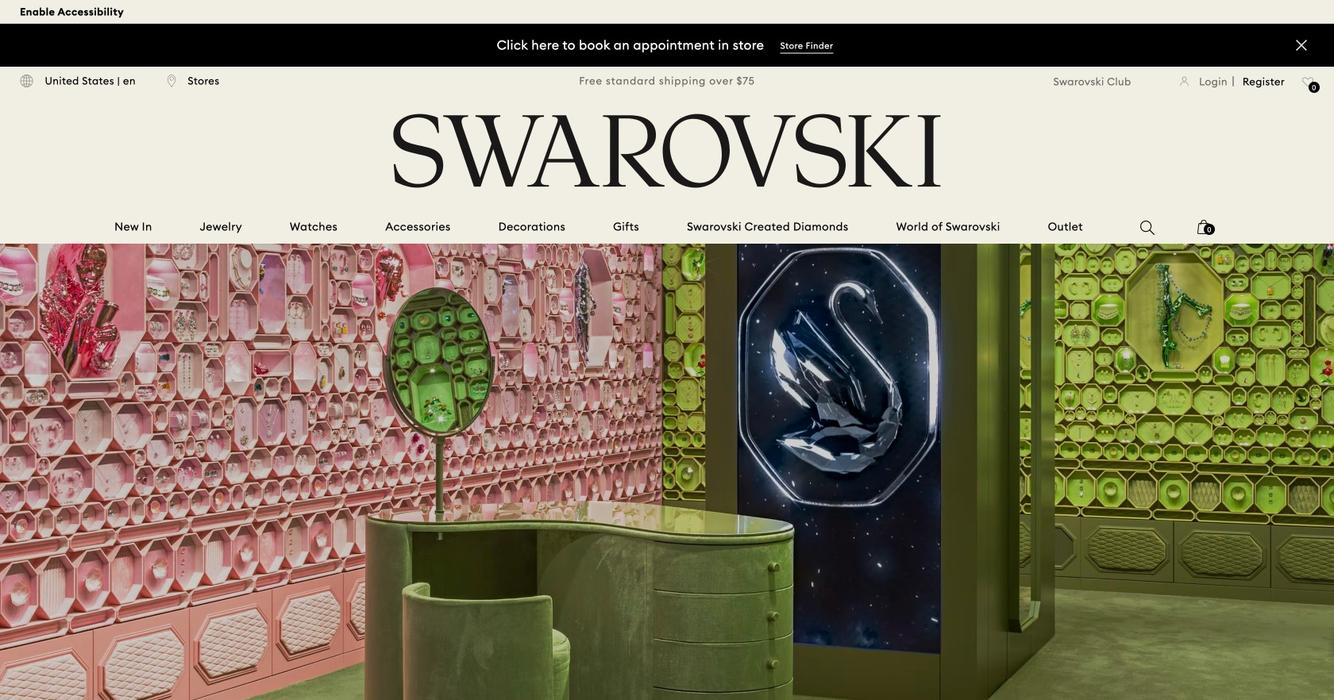 Task type: describe. For each thing, give the bounding box(es) containing it.
search image image
[[1140, 221, 1154, 235]]

left login image
[[1180, 76, 1189, 87]]



Task type: vqa. For each thing, say whether or not it's contained in the screenshot.
Dragon & Phoenix pendant's New
no



Task type: locate. For each thing, give the bounding box(es) containing it.
swarovski image
[[388, 114, 946, 188]]

left-locator image image
[[167, 74, 176, 88]]

country-selector image image
[[20, 74, 33, 88]]

left-wishlist image image
[[1302, 77, 1314, 87]]

cart-mobile image image
[[1197, 220, 1210, 234]]



